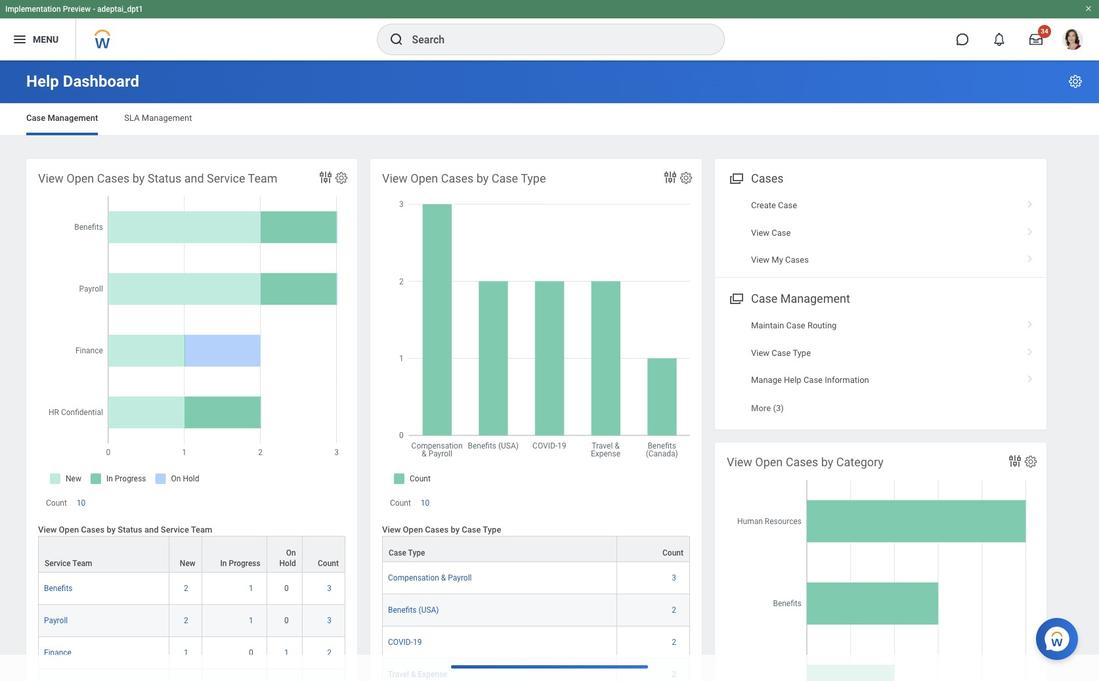 Task type: locate. For each thing, give the bounding box(es) containing it.
menu group image for case management
[[727, 289, 745, 307]]

0 horizontal spatial case management
[[26, 113, 98, 123]]

0 horizontal spatial benefits
[[44, 584, 73, 593]]

10
[[77, 499, 86, 508], [421, 499, 430, 508]]

& right travel
[[411, 670, 416, 679]]

benefits (usa)
[[388, 606, 439, 615]]

0 vertical spatial status
[[148, 171, 181, 185]]

10 up 'service team' popup button on the left bottom of the page
[[77, 499, 86, 508]]

in progress button
[[202, 537, 267, 572]]

4 chevron right image from the top
[[1022, 316, 1039, 329]]

2 vertical spatial service
[[45, 559, 71, 568]]

0 horizontal spatial and
[[145, 525, 159, 535]]

payroll
[[448, 573, 472, 583], [44, 616, 68, 625]]

& inside compensation & payroll link
[[441, 573, 446, 583]]

configure and view chart data image
[[318, 170, 334, 185], [1008, 453, 1024, 469]]

1 horizontal spatial and
[[184, 171, 204, 185]]

type inside list
[[793, 348, 811, 358]]

0 horizontal spatial configure and view chart data image
[[318, 170, 334, 185]]

0 vertical spatial and
[[184, 171, 204, 185]]

1 horizontal spatial 10
[[421, 499, 430, 508]]

adeptai_dpt1
[[97, 5, 143, 14]]

case management inside tab list
[[26, 113, 98, 123]]

0 horizontal spatial management
[[48, 113, 98, 123]]

2 list from the top
[[716, 312, 1047, 422]]

0 vertical spatial list
[[716, 192, 1047, 274]]

2 for covid-19
[[672, 638, 677, 647]]

2 button for benefits
[[184, 583, 190, 594]]

view open cases by case type
[[382, 171, 546, 185], [382, 525, 502, 535]]

open for the view open cases by category element
[[756, 455, 783, 469]]

2 button for payroll
[[184, 615, 190, 626]]

more
[[752, 403, 772, 413]]

1 vertical spatial benefits
[[388, 606, 417, 615]]

open inside the view open cases by category element
[[756, 455, 783, 469]]

configure and view chart data image left configure view open cases by category 'image'
[[1008, 453, 1024, 469]]

management
[[48, 113, 98, 123], [142, 113, 192, 123], [781, 292, 851, 306]]

1 list from the top
[[716, 192, 1047, 274]]

0 vertical spatial 0
[[285, 584, 289, 593]]

1 horizontal spatial help
[[785, 375, 802, 385]]

payroll right 'compensation'
[[448, 573, 472, 583]]

2 vertical spatial 3
[[327, 616, 332, 625]]

help
[[26, 72, 59, 91], [785, 375, 802, 385]]

search image
[[389, 32, 404, 47]]

0 vertical spatial benefits
[[44, 584, 73, 593]]

0 vertical spatial 0 button
[[285, 583, 291, 594]]

10 inside view open cases by status and service team element
[[77, 499, 86, 508]]

travel
[[388, 670, 409, 679]]

and
[[184, 171, 204, 185], [145, 525, 159, 535]]

management right sla
[[142, 113, 192, 123]]

10 inside view open cases by case type element
[[421, 499, 430, 508]]

1 10 from the left
[[77, 499, 86, 508]]

0 for payroll
[[285, 616, 289, 625]]

10 button up 'service team' popup button on the left bottom of the page
[[77, 498, 88, 509]]

0 button for payroll
[[285, 615, 291, 626]]

1 vertical spatial 3
[[327, 584, 332, 593]]

help down menu dropdown button
[[26, 72, 59, 91]]

2 cell from the left
[[170, 669, 202, 681]]

view for the view open cases by category element
[[727, 455, 753, 469]]

chevron right image inside manage help case information link
[[1022, 371, 1039, 384]]

1 10 button from the left
[[77, 498, 88, 509]]

benefits for benefits (usa)
[[388, 606, 417, 615]]

& inside travel & expense 'link'
[[411, 670, 416, 679]]

covid-19
[[388, 638, 422, 647]]

1 horizontal spatial team
[[191, 525, 212, 535]]

1 vertical spatial view open cases by status and service team
[[38, 525, 212, 535]]

1 horizontal spatial benefits
[[388, 606, 417, 615]]

service
[[207, 171, 245, 185], [161, 525, 189, 535], [45, 559, 71, 568]]

benefits
[[44, 584, 73, 593], [388, 606, 417, 615]]

in progress
[[220, 559, 261, 568]]

count button
[[303, 537, 345, 572], [618, 537, 690, 562]]

1 horizontal spatial 10 button
[[421, 498, 432, 509]]

3 cell from the left
[[202, 669, 267, 681]]

progress
[[229, 559, 261, 568]]

0 vertical spatial view open cases by status and service team
[[38, 171, 278, 185]]

10 button for view open cases by status and service team
[[77, 498, 88, 509]]

0 horizontal spatial status
[[118, 525, 142, 535]]

3 button
[[672, 573, 679, 583], [327, 583, 334, 594], [327, 615, 334, 626]]

1 horizontal spatial configure and view chart data image
[[1008, 453, 1024, 469]]

row containing benefits
[[38, 573, 346, 605]]

cell
[[38, 669, 170, 681], [170, 669, 202, 681], [202, 669, 267, 681], [267, 669, 303, 681], [303, 669, 346, 681]]

view open cases by status and service team up 'service team' popup button on the left bottom of the page
[[38, 525, 212, 535]]

chevron right image for routing
[[1022, 316, 1039, 329]]

0 vertical spatial configure and view chart data image
[[318, 170, 334, 185]]

1 vertical spatial list
[[716, 312, 1047, 422]]

tab list containing case management
[[13, 104, 1087, 135]]

1 horizontal spatial service
[[161, 525, 189, 535]]

2 chevron right image from the top
[[1022, 223, 1039, 236]]

2 view open cases by case type from the top
[[382, 525, 502, 535]]

0 vertical spatial team
[[248, 171, 278, 185]]

by
[[133, 171, 145, 185], [477, 171, 489, 185], [822, 455, 834, 469], [107, 525, 116, 535], [451, 525, 460, 535]]

service team button
[[39, 537, 169, 572]]

menu group image
[[727, 169, 745, 187], [727, 289, 745, 307]]

justify image
[[12, 32, 28, 47]]

management down help dashboard
[[48, 113, 98, 123]]

status
[[148, 171, 181, 185], [118, 525, 142, 535]]

list
[[716, 192, 1047, 274], [716, 312, 1047, 422]]

3
[[672, 573, 677, 583], [327, 584, 332, 593], [327, 616, 332, 625]]

0 horizontal spatial 10 button
[[77, 498, 88, 509]]

& right 'compensation'
[[441, 573, 446, 583]]

1 vertical spatial menu group image
[[727, 289, 745, 307]]

row containing finance
[[38, 637, 346, 669]]

count
[[46, 499, 67, 508], [390, 499, 411, 508], [663, 548, 684, 558], [318, 559, 339, 568]]

benefits left (usa)
[[388, 606, 417, 615]]

0 horizontal spatial payroll
[[44, 616, 68, 625]]

3 for benefits
[[327, 584, 332, 593]]

list for case management
[[716, 312, 1047, 422]]

new button
[[170, 537, 202, 572]]

maintain case routing
[[752, 321, 837, 331]]

benefits inside view open cases by case type element
[[388, 606, 417, 615]]

menu group image for cases
[[727, 169, 745, 187]]

configure and view chart data image inside the view open cases by category element
[[1008, 453, 1024, 469]]

cases
[[97, 171, 130, 185], [441, 171, 474, 185], [752, 171, 784, 185], [786, 255, 809, 265], [786, 455, 819, 469], [81, 525, 105, 535], [425, 525, 449, 535]]

2 10 from the left
[[421, 499, 430, 508]]

2 count button from the left
[[618, 537, 690, 562]]

case management up maintain case routing
[[752, 292, 851, 306]]

view open cases by status and service team element
[[26, 159, 357, 681]]

3 for payroll
[[327, 616, 332, 625]]

0 vertical spatial 3
[[672, 573, 677, 583]]

benefits down service team
[[44, 584, 73, 593]]

implementation
[[5, 5, 61, 14]]

1 view open cases by case type from the top
[[382, 171, 546, 185]]

1 vertical spatial status
[[118, 525, 142, 535]]

view
[[38, 171, 64, 185], [382, 171, 408, 185], [752, 228, 770, 238], [752, 255, 770, 265], [752, 348, 770, 358], [727, 455, 753, 469], [38, 525, 57, 535], [382, 525, 401, 535]]

configure and view chart data image left configure view open cases by status and service team image
[[318, 170, 334, 185]]

0 vertical spatial &
[[441, 573, 446, 583]]

view open cases by status and service team down sla management
[[38, 171, 278, 185]]

payroll link
[[44, 613, 68, 625]]

0 horizontal spatial &
[[411, 670, 416, 679]]

information
[[825, 375, 870, 385]]

management up routing
[[781, 292, 851, 306]]

2 button
[[184, 583, 190, 594], [672, 605, 679, 615], [184, 615, 190, 626], [672, 637, 679, 648], [327, 648, 334, 658], [672, 669, 679, 680]]

0 horizontal spatial team
[[73, 559, 92, 568]]

row
[[38, 536, 346, 573], [382, 536, 691, 562], [382, 562, 691, 594], [38, 573, 346, 605], [382, 594, 691, 627], [38, 605, 346, 637], [382, 627, 691, 659], [38, 637, 346, 669], [382, 659, 691, 681], [38, 669, 346, 681]]

implementation preview -   adeptai_dpt1
[[5, 5, 143, 14]]

0 vertical spatial case management
[[26, 113, 98, 123]]

tab list
[[13, 104, 1087, 135]]

10 button
[[77, 498, 88, 509], [421, 498, 432, 509]]

case
[[26, 113, 45, 123], [492, 171, 518, 185], [779, 200, 798, 210], [772, 228, 791, 238], [752, 292, 778, 306], [787, 321, 806, 331], [772, 348, 791, 358], [804, 375, 823, 385], [462, 525, 481, 535], [389, 548, 407, 558]]

list containing create case
[[716, 192, 1047, 274]]

0 button
[[285, 583, 291, 594], [285, 615, 291, 626], [249, 648, 255, 658]]

0 vertical spatial service
[[207, 171, 245, 185]]

2 for benefits (usa)
[[672, 606, 677, 615]]

routing
[[808, 321, 837, 331]]

status up 'service team' popup button on the left bottom of the page
[[118, 525, 142, 535]]

1 vertical spatial view open cases by case type
[[382, 525, 502, 535]]

0
[[285, 584, 289, 593], [285, 616, 289, 625], [249, 648, 253, 657]]

view case link
[[716, 219, 1047, 246]]

1 vertical spatial payroll
[[44, 616, 68, 625]]

by for view open cases by status and service team element at the left of the page
[[133, 171, 145, 185]]

configure and view chart data image inside view open cases by status and service team element
[[318, 170, 334, 185]]

0 horizontal spatial 10
[[77, 499, 86, 508]]

1 vertical spatial 0 button
[[285, 615, 291, 626]]

open
[[67, 171, 94, 185], [411, 171, 438, 185], [756, 455, 783, 469], [59, 525, 79, 535], [403, 525, 423, 535]]

maintain case routing link
[[716, 312, 1047, 340]]

more (3) link
[[716, 394, 1047, 422]]

configure view open cases by status and service team image
[[334, 171, 349, 185]]

maintain
[[752, 321, 785, 331]]

case management
[[26, 113, 98, 123], [752, 292, 851, 306]]

5 cell from the left
[[303, 669, 346, 681]]

category
[[837, 455, 884, 469]]

case type
[[389, 548, 425, 558]]

2 horizontal spatial team
[[248, 171, 278, 185]]

2 for travel & expense
[[672, 670, 677, 679]]

1 vertical spatial 0
[[285, 616, 289, 625]]

view for view my cases link
[[752, 255, 770, 265]]

0 vertical spatial help
[[26, 72, 59, 91]]

type
[[521, 171, 546, 185], [793, 348, 811, 358], [483, 525, 502, 535], [408, 548, 425, 558]]

view open cases by case type element
[[371, 159, 702, 681]]

case management down help dashboard
[[26, 113, 98, 123]]

compensation
[[388, 573, 440, 583]]

2 10 button from the left
[[421, 498, 432, 509]]

1 vertical spatial configure and view chart data image
[[1008, 453, 1024, 469]]

payroll up finance link
[[44, 616, 68, 625]]

1 horizontal spatial count button
[[618, 537, 690, 562]]

sla management
[[124, 113, 192, 123]]

status down sla management
[[148, 171, 181, 185]]

3 chevron right image from the top
[[1022, 250, 1039, 263]]

2 horizontal spatial service
[[207, 171, 245, 185]]

5 chevron right image from the top
[[1022, 371, 1039, 384]]

by for view open cases by case type element
[[477, 171, 489, 185]]

chevron right image inside view case link
[[1022, 223, 1039, 236]]

2 vertical spatial 0 button
[[249, 648, 255, 658]]

0 vertical spatial view open cases by case type
[[382, 171, 546, 185]]

2 view open cases by status and service team from the top
[[38, 525, 212, 535]]

chevron right image
[[1022, 196, 1039, 209], [1022, 223, 1039, 236], [1022, 250, 1039, 263], [1022, 316, 1039, 329], [1022, 371, 1039, 384]]

close environment banner image
[[1085, 5, 1093, 12]]

3 button for payroll
[[327, 615, 334, 626]]

& for compensation
[[441, 573, 446, 583]]

10 button up case type
[[421, 498, 432, 509]]

configure and view chart data image for view open cases by category
[[1008, 453, 1024, 469]]

manage help case information link
[[716, 367, 1047, 394]]

help dashboard main content
[[0, 60, 1100, 681]]

menu button
[[0, 18, 76, 60]]

1
[[249, 584, 253, 593], [249, 616, 253, 625], [184, 648, 188, 657], [285, 648, 289, 657]]

10 for view open cases by status and service team
[[77, 499, 86, 508]]

row containing on hold
[[38, 536, 346, 573]]

1 horizontal spatial payroll
[[448, 573, 472, 583]]

1 vertical spatial service
[[161, 525, 189, 535]]

1 chevron right image from the top
[[1022, 196, 1039, 209]]

help right manage
[[785, 375, 802, 385]]

compensation & payroll link
[[388, 571, 472, 583]]

benefits inside view open cases by status and service team element
[[44, 584, 73, 593]]

&
[[441, 573, 446, 583], [411, 670, 416, 679]]

0 vertical spatial payroll
[[448, 573, 472, 583]]

0 horizontal spatial service
[[45, 559, 71, 568]]

(3)
[[774, 403, 784, 413]]

chevron right image inside maintain case routing link
[[1022, 316, 1039, 329]]

0 horizontal spatial count button
[[303, 537, 345, 572]]

2 menu group image from the top
[[727, 289, 745, 307]]

1 horizontal spatial &
[[441, 573, 446, 583]]

list containing maintain case routing
[[716, 312, 1047, 422]]

2 vertical spatial 0
[[249, 648, 253, 657]]

1 vertical spatial team
[[191, 525, 212, 535]]

configure view open cases by case type image
[[679, 171, 694, 185]]

1 horizontal spatial management
[[142, 113, 192, 123]]

hold
[[280, 559, 296, 568]]

1 horizontal spatial case management
[[752, 292, 851, 306]]

10 up case type
[[421, 499, 430, 508]]

on hold button
[[267, 537, 302, 572]]

1 vertical spatial &
[[411, 670, 416, 679]]

payroll inside view open cases by status and service team element
[[44, 616, 68, 625]]

2
[[184, 584, 188, 593], [672, 606, 677, 615], [184, 616, 188, 625], [672, 638, 677, 647], [327, 648, 332, 657], [672, 670, 677, 679]]

chevron right image inside view my cases link
[[1022, 250, 1039, 263]]

2 vertical spatial team
[[73, 559, 92, 568]]

sla
[[124, 113, 140, 123]]

0 vertical spatial menu group image
[[727, 169, 745, 187]]

1 button
[[249, 583, 255, 594], [249, 615, 255, 626], [184, 648, 190, 658], [285, 648, 291, 658]]

view open cases by status and service team
[[38, 171, 278, 185], [38, 525, 212, 535]]

manage
[[752, 375, 782, 385]]

2 horizontal spatial management
[[781, 292, 851, 306]]

team
[[248, 171, 278, 185], [191, 525, 212, 535], [73, 559, 92, 568]]

1 menu group image from the top
[[727, 169, 745, 187]]

menu banner
[[0, 0, 1100, 60]]

payroll inside view open cases by case type element
[[448, 573, 472, 583]]



Task type: vqa. For each thing, say whether or not it's contained in the screenshot.
Go
no



Task type: describe. For each thing, give the bounding box(es) containing it.
row containing covid-19
[[382, 627, 691, 659]]

row containing compensation & payroll
[[382, 562, 691, 594]]

team inside popup button
[[73, 559, 92, 568]]

view for view open cases by status and service team element at the left of the page
[[38, 171, 64, 185]]

covid-
[[388, 638, 413, 647]]

19
[[413, 638, 422, 647]]

menu
[[33, 34, 59, 44]]

tab list inside help dashboard "main content"
[[13, 104, 1087, 135]]

on hold
[[280, 548, 296, 568]]

1 vertical spatial help
[[785, 375, 802, 385]]

2 button for covid-19
[[672, 637, 679, 648]]

3 button for benefits
[[327, 583, 334, 594]]

chevron right image for cases
[[1022, 250, 1039, 263]]

1 view open cases by status and service team from the top
[[38, 171, 278, 185]]

view for view case type link
[[752, 348, 770, 358]]

configure and view chart data image
[[663, 170, 679, 185]]

row containing payroll
[[38, 605, 346, 637]]

1 vertical spatial case management
[[752, 292, 851, 306]]

my
[[772, 255, 784, 265]]

0 button for benefits
[[285, 583, 291, 594]]

finance link
[[44, 646, 72, 657]]

view my cases link
[[716, 246, 1047, 274]]

travel & expense
[[388, 670, 448, 679]]

1 horizontal spatial status
[[148, 171, 181, 185]]

chevron right image inside create case link
[[1022, 196, 1039, 209]]

type inside popup button
[[408, 548, 425, 558]]

row containing travel & expense
[[382, 659, 691, 681]]

row containing case type
[[382, 536, 691, 562]]

create case link
[[716, 192, 1047, 219]]

more (3)
[[752, 403, 784, 413]]

benefits for benefits 'link'
[[44, 584, 73, 593]]

open for view open cases by case type element
[[411, 171, 438, 185]]

profile logan mcneil image
[[1063, 29, 1084, 53]]

expense
[[418, 670, 448, 679]]

2 for payroll
[[184, 616, 188, 625]]

(usa)
[[419, 606, 439, 615]]

4 cell from the left
[[267, 669, 303, 681]]

in
[[220, 559, 227, 568]]

notifications large image
[[993, 33, 1007, 46]]

count button inside view open cases by case type element
[[618, 537, 690, 562]]

3 inside view open cases by case type element
[[672, 573, 677, 583]]

Search Workday  search field
[[412, 25, 697, 54]]

service team
[[45, 559, 92, 568]]

dashboard
[[63, 72, 139, 91]]

benefits (usa) link
[[388, 603, 439, 615]]

& for travel
[[411, 670, 416, 679]]

new
[[180, 559, 196, 568]]

travel & expense link
[[388, 667, 448, 679]]

configure and view chart data image for view open cases by status and service team
[[318, 170, 334, 185]]

-
[[93, 5, 95, 14]]

chevron right image
[[1022, 344, 1039, 357]]

open for view open cases by status and service team element at the left of the page
[[67, 171, 94, 185]]

finance
[[44, 648, 72, 657]]

view open cases by category
[[727, 455, 884, 469]]

chevron right image for case
[[1022, 371, 1039, 384]]

configure view open cases by category image
[[1024, 455, 1039, 469]]

help dashboard
[[26, 72, 139, 91]]

2 button for benefits (usa)
[[672, 605, 679, 615]]

view my cases
[[752, 255, 809, 265]]

more (3) button
[[752, 402, 784, 414]]

view case type link
[[716, 340, 1047, 367]]

view for view case link
[[752, 228, 770, 238]]

list for cases
[[716, 192, 1047, 274]]

2 button for travel & expense
[[672, 669, 679, 680]]

1 count button from the left
[[303, 537, 345, 572]]

10 button for view open cases by case type
[[421, 498, 432, 509]]

on
[[286, 548, 296, 558]]

view open cases by category element
[[716, 443, 1047, 681]]

create case
[[752, 200, 798, 210]]

1 vertical spatial and
[[145, 525, 159, 535]]

3 button inside view open cases by case type element
[[672, 573, 679, 583]]

0 horizontal spatial help
[[26, 72, 59, 91]]

create
[[752, 200, 777, 210]]

manage help case information
[[752, 375, 870, 385]]

view for view open cases by case type element
[[382, 171, 408, 185]]

case type button
[[383, 537, 617, 562]]

view case
[[752, 228, 791, 238]]

row containing benefits (usa)
[[382, 594, 691, 627]]

view case type
[[752, 348, 811, 358]]

inbox large image
[[1030, 33, 1043, 46]]

preview
[[63, 5, 91, 14]]

service inside popup button
[[45, 559, 71, 568]]

34
[[1042, 28, 1049, 35]]

compensation & payroll
[[388, 573, 472, 583]]

2 for benefits
[[184, 584, 188, 593]]

1 cell from the left
[[38, 669, 170, 681]]

34 button
[[1022, 25, 1052, 54]]

0 for benefits
[[285, 584, 289, 593]]

benefits link
[[44, 581, 73, 593]]

configure this page image
[[1068, 74, 1084, 89]]

case inside popup button
[[389, 548, 407, 558]]

by for the view open cases by category element
[[822, 455, 834, 469]]

10 for view open cases by case type
[[421, 499, 430, 508]]

covid-19 link
[[388, 635, 422, 647]]



